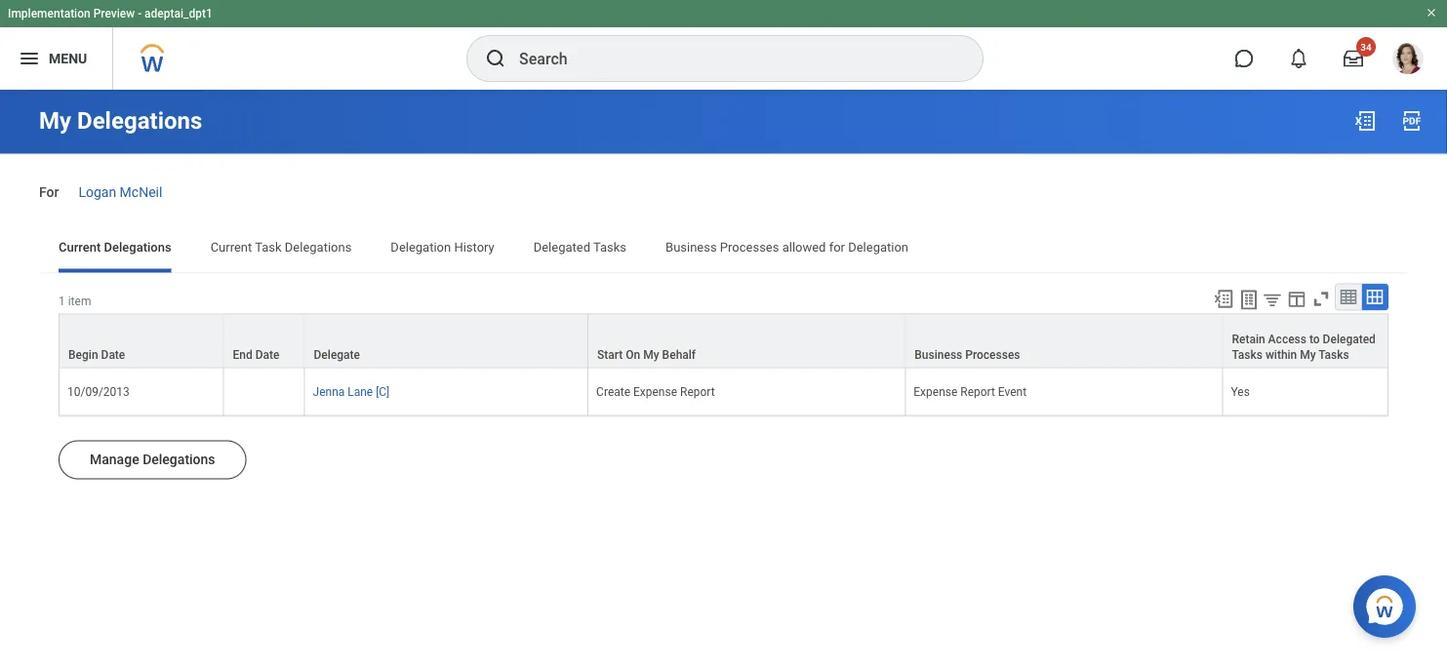 Task type: locate. For each thing, give the bounding box(es) containing it.
my
[[39, 107, 71, 135], [644, 348, 660, 362], [1301, 348, 1317, 362]]

processes
[[720, 240, 780, 255], [966, 348, 1021, 362]]

1 horizontal spatial business
[[915, 348, 963, 362]]

2 delegation from the left
[[849, 240, 909, 255]]

delegations
[[77, 107, 202, 135], [104, 240, 171, 255], [285, 240, 352, 255], [143, 452, 215, 468]]

business inside tab list
[[666, 240, 717, 255]]

expand table image
[[1366, 287, 1385, 307]]

current
[[59, 240, 101, 255], [211, 240, 252, 255]]

lane
[[348, 385, 373, 399]]

create
[[597, 385, 631, 399]]

34 button
[[1333, 37, 1377, 80]]

processes inside popup button
[[966, 348, 1021, 362]]

2 date from the left
[[256, 348, 280, 362]]

business for business processes
[[915, 348, 963, 362]]

business processes
[[915, 348, 1021, 362]]

1 horizontal spatial date
[[256, 348, 280, 362]]

1 horizontal spatial expense
[[914, 385, 958, 399]]

business inside popup button
[[915, 348, 963, 362]]

1 horizontal spatial delegated
[[1324, 332, 1377, 346]]

business processes allowed for delegation
[[666, 240, 909, 255]]

tab list containing current delegations
[[39, 226, 1409, 273]]

processes left allowed
[[720, 240, 780, 255]]

delegations right the "task" at the top left of page
[[285, 240, 352, 255]]

expense report event
[[914, 385, 1027, 399]]

mcneil
[[120, 184, 162, 200]]

1 horizontal spatial processes
[[966, 348, 1021, 362]]

expense
[[634, 385, 678, 399], [914, 385, 958, 399]]

delegated right history
[[534, 240, 591, 255]]

1 current from the left
[[59, 240, 101, 255]]

begin date button
[[60, 315, 223, 367]]

menu banner
[[0, 0, 1448, 90]]

my down menu dropdown button on the left of page
[[39, 107, 71, 135]]

delegated
[[534, 240, 591, 255], [1324, 332, 1377, 346]]

0 horizontal spatial tasks
[[594, 240, 627, 255]]

business
[[666, 240, 717, 255], [915, 348, 963, 362]]

2 row from the top
[[59, 368, 1389, 416]]

0 horizontal spatial business
[[666, 240, 717, 255]]

table image
[[1340, 287, 1359, 307]]

report down behalf
[[681, 385, 715, 399]]

event
[[999, 385, 1027, 399]]

my right on
[[644, 348, 660, 362]]

implementation preview -   adeptai_dpt1
[[8, 7, 213, 21]]

adeptai_dpt1
[[145, 7, 213, 21]]

1 horizontal spatial my
[[644, 348, 660, 362]]

my delegations main content
[[0, 90, 1448, 560]]

row down "start on my behalf" popup button
[[59, 368, 1389, 416]]

date
[[101, 348, 125, 362], [256, 348, 280, 362]]

logan mcneil link
[[79, 180, 162, 200]]

1 vertical spatial business
[[915, 348, 963, 362]]

start on my behalf
[[598, 348, 696, 362]]

create expense report element
[[597, 381, 715, 399]]

justify image
[[18, 47, 41, 70]]

0 horizontal spatial current
[[59, 240, 101, 255]]

delegation right for
[[849, 240, 909, 255]]

retain access to delegated tasks within my tasks
[[1233, 332, 1377, 362]]

row up create expense report element
[[59, 314, 1389, 368]]

delegation
[[391, 240, 451, 255], [849, 240, 909, 255]]

1 vertical spatial delegated
[[1324, 332, 1377, 346]]

implementation
[[8, 7, 90, 21]]

profile logan mcneil image
[[1393, 43, 1425, 78]]

0 horizontal spatial report
[[681, 385, 715, 399]]

0 vertical spatial delegated
[[534, 240, 591, 255]]

within
[[1266, 348, 1298, 362]]

delegations up mcneil
[[77, 107, 202, 135]]

delegations inside button
[[143, 452, 215, 468]]

0 horizontal spatial date
[[101, 348, 125, 362]]

0 horizontal spatial delegated
[[534, 240, 591, 255]]

date right end
[[256, 348, 280, 362]]

inbox large image
[[1344, 49, 1364, 68]]

delegate button
[[305, 315, 588, 367]]

tasks
[[594, 240, 627, 255], [1233, 348, 1263, 362], [1319, 348, 1350, 362]]

report left event
[[961, 385, 996, 399]]

1 row from the top
[[59, 314, 1389, 368]]

toolbar
[[1205, 283, 1389, 314]]

for
[[830, 240, 846, 255]]

1 horizontal spatial report
[[961, 385, 996, 399]]

2 horizontal spatial tasks
[[1319, 348, 1350, 362]]

1 report from the left
[[681, 385, 715, 399]]

0 horizontal spatial expense
[[634, 385, 678, 399]]

2 horizontal spatial my
[[1301, 348, 1317, 362]]

processes up expense report event element
[[966, 348, 1021, 362]]

tasks inside tab list
[[594, 240, 627, 255]]

my inside retain access to delegated tasks within my tasks
[[1301, 348, 1317, 362]]

current left the "task" at the top left of page
[[211, 240, 252, 255]]

cell
[[224, 368, 305, 416]]

1 date from the left
[[101, 348, 125, 362]]

current for current delegations
[[59, 240, 101, 255]]

expense down start on my behalf
[[634, 385, 678, 399]]

0 vertical spatial business
[[666, 240, 717, 255]]

manage
[[90, 452, 139, 468]]

0 horizontal spatial processes
[[720, 240, 780, 255]]

expense down business processes
[[914, 385, 958, 399]]

delegated inside retain access to delegated tasks within my tasks
[[1324, 332, 1377, 346]]

click to view/edit grid preferences image
[[1287, 288, 1308, 310]]

logan
[[79, 184, 116, 200]]

toolbar inside my delegations main content
[[1205, 283, 1389, 314]]

jenna lane [c]
[[313, 385, 390, 399]]

my delegations
[[39, 107, 202, 135]]

2 current from the left
[[211, 240, 252, 255]]

row
[[59, 314, 1389, 368], [59, 368, 1389, 416]]

my down to
[[1301, 348, 1317, 362]]

on
[[626, 348, 641, 362]]

expense report event element
[[914, 381, 1027, 399]]

begin date
[[68, 348, 125, 362]]

tab list
[[39, 226, 1409, 273]]

manage delegations
[[90, 452, 215, 468]]

1 vertical spatial processes
[[966, 348, 1021, 362]]

delegations down mcneil
[[104, 240, 171, 255]]

delegation left history
[[391, 240, 451, 255]]

1 delegation from the left
[[391, 240, 451, 255]]

current up item
[[59, 240, 101, 255]]

start on my behalf button
[[589, 315, 905, 367]]

allowed
[[783, 240, 826, 255]]

report
[[681, 385, 715, 399], [961, 385, 996, 399]]

34
[[1361, 41, 1372, 53]]

delegated right to
[[1324, 332, 1377, 346]]

delegations right manage
[[143, 452, 215, 468]]

end date
[[233, 348, 280, 362]]

view printable version (pdf) image
[[1401, 109, 1425, 133]]

1 horizontal spatial delegation
[[849, 240, 909, 255]]

current task delegations
[[211, 240, 352, 255]]

delegations for my delegations
[[77, 107, 202, 135]]

jenna
[[313, 385, 345, 399]]

date right begin
[[101, 348, 125, 362]]

to
[[1310, 332, 1321, 346]]

select to filter grid data image
[[1262, 289, 1284, 310]]

retain access to delegated tasks within my tasks button
[[1224, 315, 1388, 367]]

0 vertical spatial processes
[[720, 240, 780, 255]]

current delegations
[[59, 240, 171, 255]]

0 horizontal spatial delegation
[[391, 240, 451, 255]]

delegations for manage delegations
[[143, 452, 215, 468]]

1 horizontal spatial current
[[211, 240, 252, 255]]



Task type: describe. For each thing, give the bounding box(es) containing it.
logan mcneil
[[79, 184, 162, 200]]

end date button
[[224, 315, 304, 367]]

date for end date
[[256, 348, 280, 362]]

for
[[39, 184, 59, 200]]

yes
[[1232, 385, 1251, 399]]

preview
[[93, 7, 135, 21]]

delegated tasks
[[534, 240, 627, 255]]

1
[[59, 294, 65, 308]]

export to excel image
[[1354, 109, 1378, 133]]

create expense report
[[597, 385, 715, 399]]

begin
[[68, 348, 98, 362]]

search image
[[484, 47, 508, 70]]

history
[[454, 240, 495, 255]]

end
[[233, 348, 253, 362]]

behalf
[[663, 348, 696, 362]]

current for current task delegations
[[211, 240, 252, 255]]

[c]
[[376, 385, 390, 399]]

2 expense from the left
[[914, 385, 958, 399]]

row containing retain access to delegated tasks within my tasks
[[59, 314, 1389, 368]]

notifications large image
[[1290, 49, 1309, 68]]

1 horizontal spatial tasks
[[1233, 348, 1263, 362]]

processes for business processes
[[966, 348, 1021, 362]]

access
[[1269, 332, 1307, 346]]

business processes button
[[906, 315, 1223, 367]]

-
[[138, 7, 142, 21]]

menu button
[[0, 27, 113, 90]]

export to excel image
[[1214, 288, 1235, 310]]

10/09/2013
[[67, 385, 130, 399]]

0 horizontal spatial my
[[39, 107, 71, 135]]

date for begin date
[[101, 348, 125, 362]]

item
[[68, 294, 91, 308]]

2 report from the left
[[961, 385, 996, 399]]

1 expense from the left
[[634, 385, 678, 399]]

cell inside my delegations main content
[[224, 368, 305, 416]]

delegate
[[314, 348, 360, 362]]

jenna lane [c] link
[[313, 381, 390, 399]]

business for business processes allowed for delegation
[[666, 240, 717, 255]]

retain
[[1233, 332, 1266, 346]]

delegated inside tab list
[[534, 240, 591, 255]]

Search Workday  search field
[[519, 37, 943, 80]]

delegation history
[[391, 240, 495, 255]]

fullscreen image
[[1311, 288, 1333, 310]]

tab list inside my delegations main content
[[39, 226, 1409, 273]]

1 item
[[59, 294, 91, 308]]

close environment banner image
[[1426, 7, 1438, 19]]

start
[[598, 348, 623, 362]]

processes for business processes allowed for delegation
[[720, 240, 780, 255]]

row containing 10/09/2013
[[59, 368, 1389, 416]]

menu
[[49, 50, 87, 67]]

task
[[255, 240, 282, 255]]

manage delegations button
[[59, 441, 247, 480]]

delegations for current delegations
[[104, 240, 171, 255]]

export to worksheets image
[[1238, 288, 1261, 312]]



Task type: vqa. For each thing, say whether or not it's contained in the screenshot.
DELEGATION HISTORY
yes



